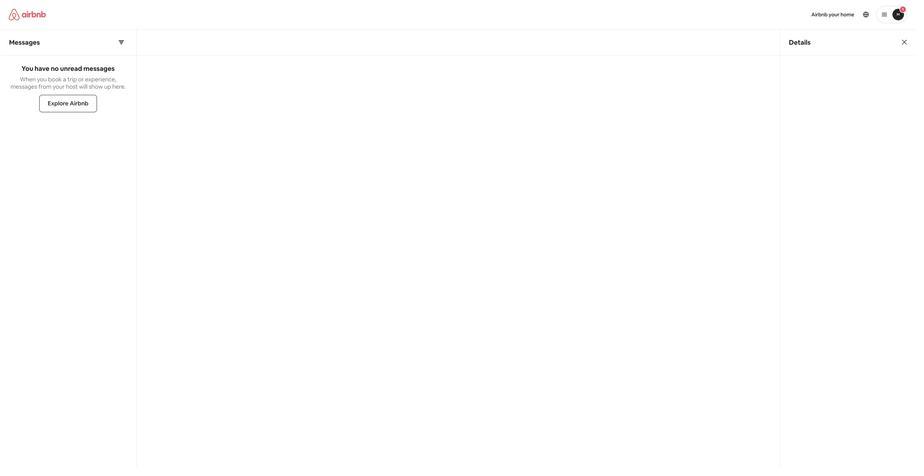 Task type: describe. For each thing, give the bounding box(es) containing it.
no
[[51, 64, 59, 73]]

filter conversations. current filter: all conversations image
[[119, 39, 124, 45]]

will
[[79, 83, 88, 91]]

explore
[[48, 100, 69, 107]]

here.
[[112, 83, 126, 91]]

airbnb inside messaging page main contents element
[[70, 100, 88, 107]]

a
[[63, 76, 66, 83]]

0 vertical spatial messages
[[84, 64, 115, 73]]

or
[[78, 76, 84, 83]]

host
[[66, 83, 78, 91]]

messaging page main contents element
[[0, 29, 917, 468]]

experience,
[[85, 76, 116, 83]]

from
[[38, 83, 52, 91]]

you
[[37, 76, 47, 83]]

airbnb your home link
[[808, 7, 859, 22]]

you
[[22, 64, 33, 73]]

show
[[89, 83, 103, 91]]

1 button
[[877, 6, 908, 23]]



Task type: vqa. For each thing, say whether or not it's contained in the screenshot.
Choose related to Tue, Jan 23
no



Task type: locate. For each thing, give the bounding box(es) containing it.
messages down you
[[11, 83, 37, 91]]

airbnb inside profile element
[[812, 11, 828, 18]]

messages up experience,
[[84, 64, 115, 73]]

1 horizontal spatial airbnb
[[812, 11, 828, 18]]

0 vertical spatial airbnb
[[812, 11, 828, 18]]

1 horizontal spatial messages
[[84, 64, 115, 73]]

0 horizontal spatial airbnb
[[70, 100, 88, 107]]

your left home
[[829, 11, 840, 18]]

profile element
[[467, 0, 908, 29]]

your inside profile element
[[829, 11, 840, 18]]

book
[[48, 76, 62, 83]]

1 vertical spatial messages
[[11, 83, 37, 91]]

1 horizontal spatial your
[[829, 11, 840, 18]]

1
[[903, 7, 905, 12]]

messages
[[9, 38, 40, 46]]

0 horizontal spatial your
[[53, 83, 65, 91]]

explore airbnb link
[[39, 95, 97, 112]]

airbnb left home
[[812, 11, 828, 18]]

when
[[20, 76, 36, 83]]

1 vertical spatial airbnb
[[70, 100, 88, 107]]

trip
[[67, 76, 77, 83]]

your inside you have no unread messages when you book a trip or experience, messages from your host will show up here.
[[53, 83, 65, 91]]

have
[[35, 64, 49, 73]]

1 vertical spatial your
[[53, 83, 65, 91]]

your left host
[[53, 83, 65, 91]]

unread
[[60, 64, 82, 73]]

airbnb
[[812, 11, 828, 18], [70, 100, 88, 107]]

up
[[104, 83, 111, 91]]

airbnb down will
[[70, 100, 88, 107]]

your
[[829, 11, 840, 18], [53, 83, 65, 91]]

airbnb your home
[[812, 11, 855, 18]]

0 vertical spatial your
[[829, 11, 840, 18]]

details
[[790, 38, 811, 46]]

0 horizontal spatial messages
[[11, 83, 37, 91]]

you have no unread messages when you book a trip or experience, messages from your host will show up here.
[[11, 64, 126, 91]]

messages
[[84, 64, 115, 73], [11, 83, 37, 91]]

home
[[841, 11, 855, 18]]

explore airbnb
[[48, 100, 88, 107]]



